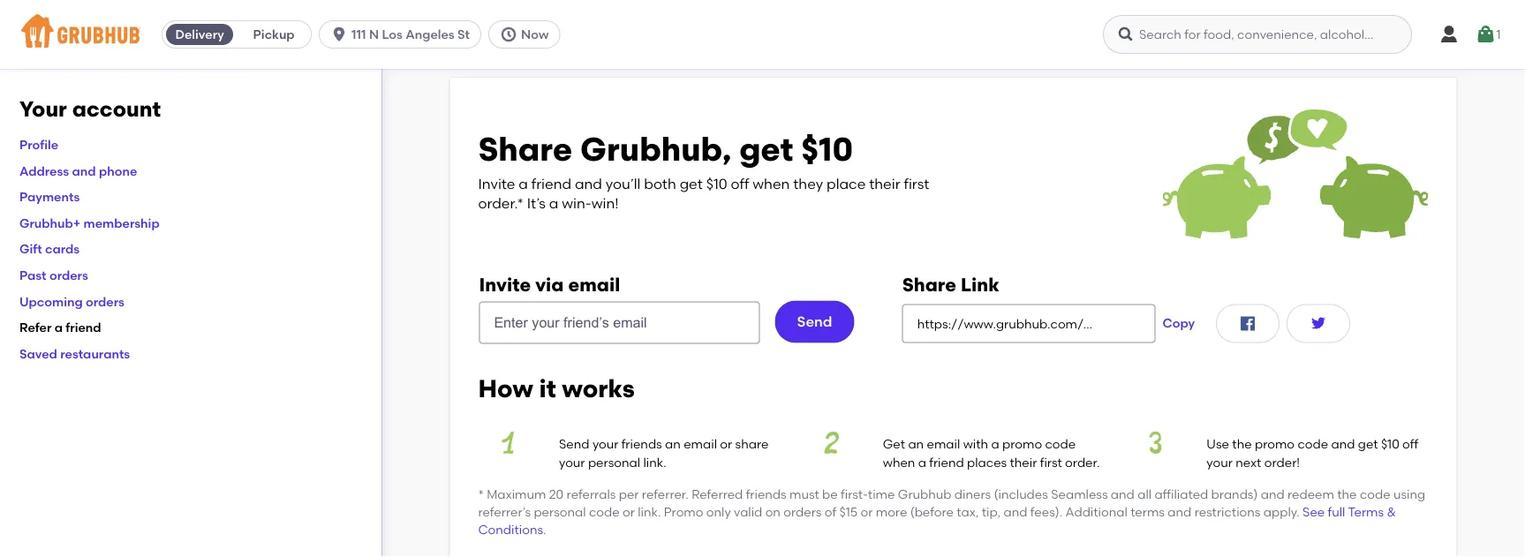 Task type: locate. For each thing, give the bounding box(es) containing it.
their right place
[[869, 175, 901, 192]]

0 vertical spatial personal
[[588, 455, 641, 470]]

2 horizontal spatial your
[[1207, 455, 1233, 470]]

1 vertical spatial link.
[[638, 505, 661, 520]]

0 vertical spatial share
[[478, 130, 573, 169]]

1 horizontal spatial email
[[684, 437, 717, 452]]

1 vertical spatial share
[[903, 273, 957, 296]]

1 vertical spatial friends
[[746, 487, 787, 502]]

.
[[543, 523, 546, 538]]

None text field
[[903, 304, 1156, 343]]

send button
[[775, 301, 855, 343]]

refer
[[19, 320, 52, 335]]

0 vertical spatial their
[[869, 175, 901, 192]]

you'll
[[606, 175, 641, 192]]

order.
[[1065, 455, 1100, 470]]

promo up places
[[1003, 437, 1042, 452]]

code up order!
[[1298, 437, 1329, 452]]

svg image
[[330, 26, 348, 43], [1117, 26, 1135, 43], [1238, 313, 1259, 334], [1308, 313, 1330, 334]]

0 vertical spatial off
[[731, 175, 749, 192]]

get an email with a promo code when a friend places their first order.
[[883, 437, 1100, 470]]

send inside "button"
[[797, 313, 833, 330]]

orders for upcoming orders
[[86, 294, 124, 309]]

2 vertical spatial friend
[[930, 455, 964, 470]]

see full terms & conditions
[[478, 505, 1397, 538]]

1 vertical spatial orders
[[86, 294, 124, 309]]

when left they
[[753, 175, 790, 192]]

code inside get an email with a promo code when a friend places their first order.
[[1045, 437, 1076, 452]]

pickup
[[253, 27, 295, 42]]

and left 'all' at right
[[1111, 487, 1135, 502]]

proceed to checkout
[[1067, 493, 1195, 508]]

payments
[[19, 189, 80, 204]]

seamless
[[1051, 487, 1108, 502]]

1 horizontal spatial friend
[[532, 175, 572, 192]]

1 vertical spatial send
[[559, 437, 590, 452]]

2 promo from the left
[[1255, 437, 1295, 452]]

personal down 20
[[534, 505, 586, 520]]

payments link
[[19, 189, 80, 204]]

email for invite via email
[[568, 273, 620, 296]]

more
[[876, 505, 908, 520]]

email left with
[[927, 437, 960, 452]]

0 vertical spatial friend
[[532, 175, 572, 192]]

2 horizontal spatial svg image
[[1476, 24, 1497, 45]]

1 vertical spatial personal
[[534, 505, 586, 520]]

the
[[1233, 437, 1252, 452], [1338, 487, 1357, 502]]

when down get
[[883, 455, 915, 470]]

orders up refer a friend
[[86, 294, 124, 309]]

gift cards link
[[19, 242, 80, 257]]

orders
[[49, 268, 88, 283], [86, 294, 124, 309], [784, 505, 822, 520]]

address and phone
[[19, 163, 137, 178]]

1 horizontal spatial send
[[797, 313, 833, 330]]

share link
[[903, 273, 1000, 296]]

0 horizontal spatial first
[[904, 175, 930, 192]]

a up it's
[[519, 175, 528, 192]]

when inside share grubhub, get $10 invite a friend and you'll both get $10 off when they place their first order.* it's a win-win!
[[753, 175, 790, 192]]

the up the full
[[1338, 487, 1357, 502]]

an right get
[[908, 437, 924, 452]]

friend down with
[[930, 455, 964, 470]]

account
[[72, 96, 161, 122]]

1 vertical spatial get
[[680, 175, 703, 192]]

restaurants
[[60, 346, 130, 361]]

1 horizontal spatial get
[[740, 130, 794, 169]]

past orders link
[[19, 268, 88, 283]]

2 horizontal spatial $10
[[1382, 437, 1400, 452]]

the inside "use the promo code and get $10 off your next order!"
[[1233, 437, 1252, 452]]

or down per
[[623, 505, 635, 520]]

invite up the 'order.*'
[[478, 175, 515, 192]]

link.
[[643, 455, 667, 470], [638, 505, 661, 520]]

share left link
[[903, 273, 957, 296]]

friends
[[622, 437, 662, 452], [746, 487, 787, 502]]

friend up saved restaurants "link"
[[66, 320, 101, 335]]

link. up referrer.
[[643, 455, 667, 470]]

tax,
[[957, 505, 979, 520]]

1 horizontal spatial first
[[1040, 455, 1062, 470]]

additional
[[1066, 505, 1128, 520]]

and up win-
[[575, 175, 602, 192]]

email inside get an email with a promo code when a friend places their first order.
[[927, 437, 960, 452]]

terms
[[1349, 505, 1384, 520]]

share inside share grubhub, get $10 invite a friend and you'll both get $10 off when they place their first order.* it's a win-win!
[[478, 130, 573, 169]]

the inside the * maximum 20 referrals per referrer. referred friends must be first-time grubhub diners (includes seamless and all affiliated brands) and redeem the code using referrer's personal code or link. promo only valid on orders of $15 or more (before tax, tip, and fees). additional terms and restrictions apply.
[[1338, 487, 1357, 502]]

orders for past orders
[[49, 268, 88, 283]]

per
[[619, 487, 639, 502]]

0 vertical spatial first
[[904, 175, 930, 192]]

$10 up place
[[801, 130, 854, 169]]

2 an from the left
[[908, 437, 924, 452]]

refer a friend link
[[19, 320, 101, 335]]

0 horizontal spatial an
[[665, 437, 681, 452]]

friends up per
[[622, 437, 662, 452]]

0 horizontal spatial get
[[680, 175, 703, 192]]

Enter your friend's email email field
[[479, 301, 760, 344]]

2 horizontal spatial email
[[927, 437, 960, 452]]

2 vertical spatial $10
[[1382, 437, 1400, 452]]

fees).
[[1031, 505, 1063, 520]]

1 horizontal spatial when
[[883, 455, 915, 470]]

grubhub,
[[580, 130, 732, 169]]

1 horizontal spatial off
[[1403, 437, 1419, 452]]

share for grubhub,
[[478, 130, 573, 169]]

0 vertical spatial get
[[740, 130, 794, 169]]

send inside send your friends an email or share your personal link.
[[559, 437, 590, 452]]

or right $15 in the bottom right of the page
[[861, 505, 873, 520]]

1 vertical spatial the
[[1338, 487, 1357, 502]]

send your friends an email or share your personal link.
[[559, 437, 769, 470]]

saved
[[19, 346, 57, 361]]

an up referrer.
[[665, 437, 681, 452]]

2 vertical spatial orders
[[784, 505, 822, 520]]

main navigation navigation
[[0, 0, 1526, 69]]

your
[[19, 96, 67, 122]]

svg image for 1
[[1476, 24, 1497, 45]]

1 vertical spatial first
[[1040, 455, 1062, 470]]

off left they
[[731, 175, 749, 192]]

their
[[869, 175, 901, 192], [1010, 455, 1037, 470]]

first left order.
[[1040, 455, 1062, 470]]

and inside "use the promo code and get $10 off your next order!"
[[1332, 437, 1355, 452]]

on
[[766, 505, 781, 520]]

1 horizontal spatial their
[[1010, 455, 1037, 470]]

0 horizontal spatial send
[[559, 437, 590, 452]]

1 vertical spatial invite
[[479, 273, 531, 296]]

1 horizontal spatial personal
[[588, 455, 641, 470]]

1 horizontal spatial or
[[720, 437, 733, 452]]

get
[[740, 130, 794, 169], [680, 175, 703, 192], [1358, 437, 1379, 452]]

1 horizontal spatial friends
[[746, 487, 787, 502]]

code up 'terms'
[[1360, 487, 1391, 502]]

share up it's
[[478, 130, 573, 169]]

first inside get an email with a promo code when a friend places their first order.
[[1040, 455, 1062, 470]]

affiliated
[[1155, 487, 1209, 502]]

0 horizontal spatial when
[[753, 175, 790, 192]]

promo up order!
[[1255, 437, 1295, 452]]

past
[[19, 268, 46, 283]]

or left share
[[720, 437, 733, 452]]

2 horizontal spatial friend
[[930, 455, 964, 470]]

your up referrals
[[593, 437, 619, 452]]

friends up 'on'
[[746, 487, 787, 502]]

an inside send your friends an email or share your personal link.
[[665, 437, 681, 452]]

and down (includes
[[1004, 505, 1028, 520]]

svg image inside now button
[[500, 26, 518, 43]]

code up order.
[[1045, 437, 1076, 452]]

invite
[[478, 175, 515, 192], [479, 273, 531, 296]]

using
[[1394, 487, 1426, 502]]

1 vertical spatial off
[[1403, 437, 1419, 452]]

0 vertical spatial invite
[[478, 175, 515, 192]]

svg image
[[1439, 24, 1460, 45], [1476, 24, 1497, 45], [500, 26, 518, 43]]

0 vertical spatial link.
[[643, 455, 667, 470]]

0 horizontal spatial share
[[478, 130, 573, 169]]

$10 right the both on the left top
[[706, 175, 728, 192]]

link. inside the * maximum 20 referrals per referrer. referred friends must be first-time grubhub diners (includes seamless and all affiliated brands) and redeem the code using referrer's personal code or link. promo only valid on orders of $15 or more (before tax, tip, and fees). additional terms and restrictions apply.
[[638, 505, 661, 520]]

0 horizontal spatial personal
[[534, 505, 586, 520]]

win-
[[562, 195, 592, 212]]

get right the both on the left top
[[680, 175, 703, 192]]

your up 20
[[559, 455, 585, 470]]

email right via in the left of the page
[[568, 273, 620, 296]]

personal
[[588, 455, 641, 470], [534, 505, 586, 520]]

and inside share grubhub, get $10 invite a friend and you'll both get $10 off when they place their first order.* it's a win-win!
[[575, 175, 602, 192]]

0 vertical spatial $10
[[801, 130, 854, 169]]

1 vertical spatial their
[[1010, 455, 1037, 470]]

their inside share grubhub, get $10 invite a friend and you'll both get $10 off when they place their first order.* it's a win-win!
[[869, 175, 901, 192]]

0 vertical spatial send
[[797, 313, 833, 330]]

svg image inside 1 button
[[1476, 24, 1497, 45]]

profile
[[19, 137, 58, 152]]

invite left via in the left of the page
[[479, 273, 531, 296]]

delivery
[[175, 27, 224, 42]]

0 horizontal spatial off
[[731, 175, 749, 192]]

1 horizontal spatial the
[[1338, 487, 1357, 502]]

1 vertical spatial $10
[[706, 175, 728, 192]]

friend up it's
[[532, 175, 572, 192]]

email
[[568, 273, 620, 296], [684, 437, 717, 452], [927, 437, 960, 452]]

111 n los angeles st button
[[319, 20, 489, 49]]

1 horizontal spatial an
[[908, 437, 924, 452]]

1 an from the left
[[665, 437, 681, 452]]

use
[[1207, 437, 1230, 452]]

orders up upcoming orders
[[49, 268, 88, 283]]

2 vertical spatial get
[[1358, 437, 1379, 452]]

your down the use
[[1207, 455, 1233, 470]]

1 vertical spatial when
[[883, 455, 915, 470]]

1 horizontal spatial svg image
[[1439, 24, 1460, 45]]

and left phone on the left top
[[72, 163, 96, 178]]

0 horizontal spatial promo
[[1003, 437, 1042, 452]]

0 vertical spatial orders
[[49, 268, 88, 283]]

1 horizontal spatial $10
[[801, 130, 854, 169]]

off up using
[[1403, 437, 1419, 452]]

(before
[[910, 505, 954, 520]]

a right with
[[991, 437, 1000, 452]]

or inside send your friends an email or share your personal link.
[[720, 437, 733, 452]]

off
[[731, 175, 749, 192], [1403, 437, 1419, 452]]

0 horizontal spatial friends
[[622, 437, 662, 452]]

link. down referrer.
[[638, 505, 661, 520]]

0 horizontal spatial email
[[568, 273, 620, 296]]

orders down must at bottom right
[[784, 505, 822, 520]]

off inside share grubhub, get $10 invite a friend and you'll both get $10 off when they place their first order.* it's a win-win!
[[731, 175, 749, 192]]

order!
[[1265, 455, 1300, 470]]

and up redeem
[[1332, 437, 1355, 452]]

get up they
[[740, 130, 794, 169]]

step 3 image
[[1126, 432, 1186, 454]]

referred
[[692, 487, 743, 502]]

email inside send your friends an email or share your personal link.
[[684, 437, 717, 452]]

get up 'terms'
[[1358, 437, 1379, 452]]

0 horizontal spatial the
[[1233, 437, 1252, 452]]

the up 'next'
[[1233, 437, 1252, 452]]

your account
[[19, 96, 161, 122]]

must
[[790, 487, 820, 502]]

invite inside share grubhub, get $10 invite a friend and you'll both get $10 off when they place their first order.* it's a win-win!
[[478, 175, 515, 192]]

2 horizontal spatial get
[[1358, 437, 1379, 452]]

0 vertical spatial friends
[[622, 437, 662, 452]]

they
[[793, 175, 823, 192]]

grubhub
[[898, 487, 952, 502]]

1 horizontal spatial promo
[[1255, 437, 1295, 452]]

via
[[535, 273, 564, 296]]

0 horizontal spatial svg image
[[500, 26, 518, 43]]

phone
[[99, 163, 137, 178]]

111 n los angeles st
[[352, 27, 470, 42]]

1 horizontal spatial share
[[903, 273, 957, 296]]

1 vertical spatial friend
[[66, 320, 101, 335]]

0 vertical spatial when
[[753, 175, 790, 192]]

send for send your friends an email or share your personal link.
[[559, 437, 590, 452]]

share
[[735, 437, 769, 452]]

$10 up using
[[1382, 437, 1400, 452]]

&
[[1387, 505, 1397, 520]]

0 vertical spatial the
[[1233, 437, 1252, 452]]

their up (includes
[[1010, 455, 1037, 470]]

referrals
[[567, 487, 616, 502]]

promo
[[1003, 437, 1042, 452], [1255, 437, 1295, 452]]

cards
[[45, 242, 80, 257]]

a right refer on the bottom
[[55, 320, 63, 335]]

1 horizontal spatial your
[[593, 437, 619, 452]]

0 horizontal spatial their
[[869, 175, 901, 192]]

0 horizontal spatial $10
[[706, 175, 728, 192]]

tip,
[[982, 505, 1001, 520]]

personal up per
[[588, 455, 641, 470]]

first right place
[[904, 175, 930, 192]]

email left share
[[684, 437, 717, 452]]

0 horizontal spatial your
[[559, 455, 585, 470]]

share for link
[[903, 273, 957, 296]]

conditions
[[478, 523, 543, 538]]

1 promo from the left
[[1003, 437, 1042, 452]]

when inside get an email with a promo code when a friend places their first order.
[[883, 455, 915, 470]]



Task type: vqa. For each thing, say whether or not it's contained in the screenshot.
restaurants.
no



Task type: describe. For each thing, give the bounding box(es) containing it.
svg image for now
[[500, 26, 518, 43]]

profile link
[[19, 137, 58, 152]]

gift cards
[[19, 242, 80, 257]]

$15
[[840, 505, 858, 520]]

see
[[1303, 505, 1325, 520]]

win!
[[592, 195, 619, 212]]

copy
[[1163, 316, 1195, 331]]

address
[[19, 163, 69, 178]]

saved restaurants
[[19, 346, 130, 361]]

111
[[352, 27, 366, 42]]

step 1 image
[[478, 432, 538, 454]]

friends inside the * maximum 20 referrals per referrer. referred friends must be first-time grubhub diners (includes seamless and all affiliated brands) and redeem the code using referrer's personal code or link. promo only valid on orders of $15 or more (before tax, tip, and fees). additional terms and restrictions apply.
[[746, 487, 787, 502]]

send for send
[[797, 313, 833, 330]]

link. inside send your friends an email or share your personal link.
[[643, 455, 667, 470]]

terms
[[1131, 505, 1165, 520]]

and up apply.
[[1261, 487, 1285, 502]]

promo
[[664, 505, 704, 520]]

checkout
[[1136, 493, 1195, 508]]

their inside get an email with a promo code when a friend places their first order.
[[1010, 455, 1037, 470]]

copy button
[[1156, 304, 1202, 343]]

0 horizontal spatial or
[[623, 505, 635, 520]]

proceed
[[1067, 493, 1118, 508]]

link
[[961, 273, 1000, 296]]

maximum
[[487, 487, 546, 502]]

grubhub+ membership link
[[19, 216, 160, 231]]

it
[[539, 373, 556, 403]]

proceed to checkout button
[[1012, 485, 1249, 517]]

personal inside send your friends an email or share your personal link.
[[588, 455, 641, 470]]

* maximum 20 referrals per referrer. referred friends must be first-time grubhub diners (includes seamless and all affiliated brands) and redeem the code using referrer's personal code or link. promo only valid on orders of $15 or more (before tax, tip, and fees). additional terms and restrictions apply.
[[478, 487, 1426, 520]]

full
[[1328, 505, 1346, 520]]

invite via email
[[479, 273, 620, 296]]

20
[[549, 487, 564, 502]]

and down affiliated
[[1168, 505, 1192, 520]]

share grubhub, get $10 invite a friend and you'll both get $10 off when they place their first order.* it's a win-win!
[[478, 130, 930, 212]]

membership
[[84, 216, 160, 231]]

how
[[478, 373, 533, 403]]

0 horizontal spatial friend
[[66, 320, 101, 335]]

referrer's
[[478, 505, 531, 520]]

upcoming orders
[[19, 294, 124, 309]]

how it works
[[478, 373, 635, 403]]

places
[[967, 455, 1007, 470]]

time
[[868, 487, 895, 502]]

get
[[883, 437, 905, 452]]

refer a friend
[[19, 320, 101, 335]]

share grubhub and save image
[[1163, 106, 1429, 239]]

pickup button
[[237, 20, 311, 49]]

only
[[707, 505, 731, 520]]

an inside get an email with a promo code when a friend places their first order.
[[908, 437, 924, 452]]

first inside share grubhub, get $10 invite a friend and you'll both get $10 off when they place their first order.* it's a win-win!
[[904, 175, 930, 192]]

all
[[1138, 487, 1152, 502]]

to
[[1120, 493, 1133, 508]]

valid
[[734, 505, 763, 520]]

email for get an email with a promo code when a friend places their first order.
[[927, 437, 960, 452]]

upcoming orders link
[[19, 294, 124, 309]]

friend inside share grubhub, get $10 invite a friend and you'll both get $10 off when they place their first order.* it's a win-win!
[[532, 175, 572, 192]]

place
[[827, 175, 866, 192]]

your inside "use the promo code and get $10 off your next order!"
[[1207, 455, 1233, 470]]

grubhub+
[[19, 216, 81, 231]]

step 2 image
[[802, 432, 862, 454]]

1
[[1497, 27, 1501, 42]]

angeles
[[406, 27, 455, 42]]

off inside "use the promo code and get $10 off your next order!"
[[1403, 437, 1419, 452]]

it's
[[527, 195, 546, 212]]

of
[[825, 505, 837, 520]]

orders inside the * maximum 20 referrals per referrer. referred friends must be first-time grubhub diners (includes seamless and all affiliated brands) and redeem the code using referrer's personal code or link. promo only valid on orders of $15 or more (before tax, tip, and fees). additional terms and restrictions apply.
[[784, 505, 822, 520]]

a up grubhub
[[918, 455, 927, 470]]

code inside "use the promo code and get $10 off your next order!"
[[1298, 437, 1329, 452]]

(includes
[[994, 487, 1048, 502]]

svg image inside the 111 n los angeles st button
[[330, 26, 348, 43]]

Search for food, convenience, alcohol... search field
[[1103, 15, 1412, 54]]

los
[[382, 27, 403, 42]]

2 horizontal spatial or
[[861, 505, 873, 520]]

next
[[1236, 455, 1262, 470]]

saved restaurants link
[[19, 346, 130, 361]]

apply.
[[1264, 505, 1300, 520]]

works
[[562, 373, 635, 403]]

upcoming
[[19, 294, 83, 309]]

1 button
[[1476, 19, 1501, 50]]

order.*
[[478, 195, 524, 212]]

first-
[[841, 487, 868, 502]]

a right it's
[[549, 195, 559, 212]]

address and phone link
[[19, 163, 137, 178]]

referrer.
[[642, 487, 689, 502]]

friend inside get an email with a promo code when a friend places their first order.
[[930, 455, 964, 470]]

friends inside send your friends an email or share your personal link.
[[622, 437, 662, 452]]

promo inside "use the promo code and get $10 off your next order!"
[[1255, 437, 1295, 452]]

past orders
[[19, 268, 88, 283]]

st
[[458, 27, 470, 42]]

personal inside the * maximum 20 referrals per referrer. referred friends must be first-time grubhub diners (includes seamless and all affiliated brands) and redeem the code using referrer's personal code or link. promo only valid on orders of $15 or more (before tax, tip, and fees). additional terms and restrictions apply.
[[534, 505, 586, 520]]

be
[[822, 487, 838, 502]]

restrictions
[[1195, 505, 1261, 520]]

get inside "use the promo code and get $10 off your next order!"
[[1358, 437, 1379, 452]]

$10 inside "use the promo code and get $10 off your next order!"
[[1382, 437, 1400, 452]]

redeem
[[1288, 487, 1335, 502]]

n
[[369, 27, 379, 42]]

now button
[[489, 20, 567, 49]]

see full terms & conditions link
[[478, 505, 1397, 538]]

now
[[521, 27, 549, 42]]

brands)
[[1212, 487, 1258, 502]]

code down referrals
[[589, 505, 620, 520]]

use the promo code and get $10 off your next order!
[[1207, 437, 1419, 470]]

promo inside get an email with a promo code when a friend places their first order.
[[1003, 437, 1042, 452]]



